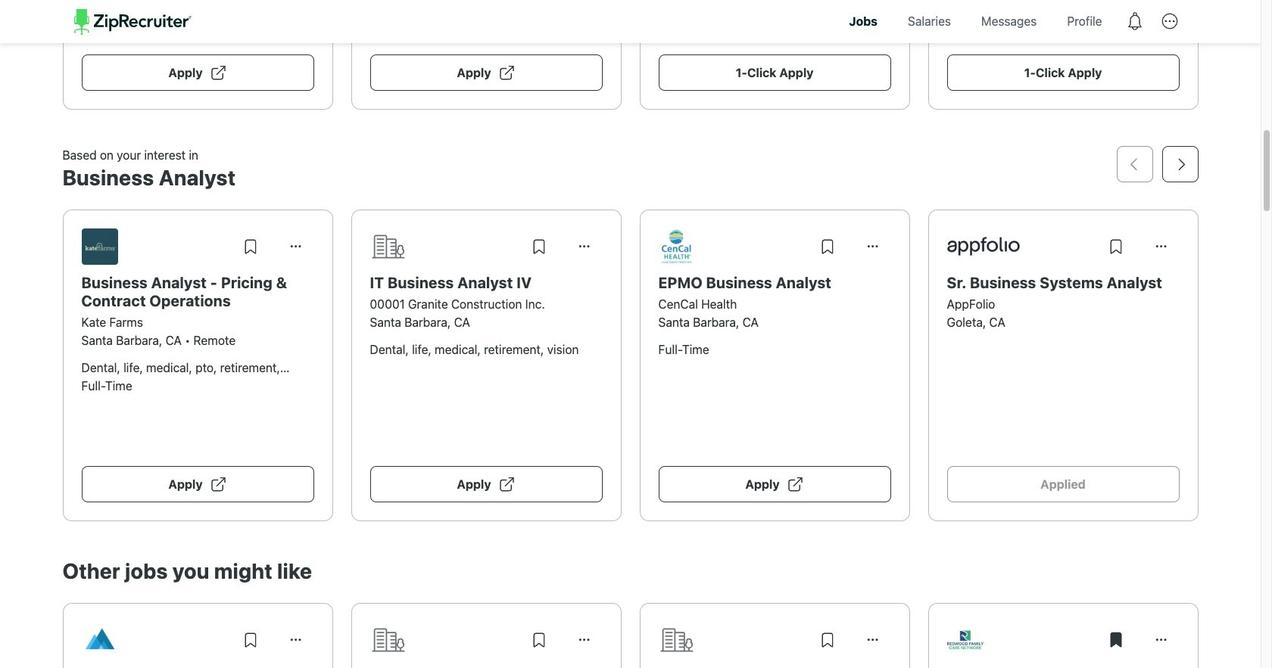 Task type: locate. For each thing, give the bounding box(es) containing it.
business analyst - pricing & contract operations element
[[81, 274, 314, 310]]

scroll jobs to the right image
[[1171, 155, 1189, 173]]

None button
[[278, 229, 314, 265], [566, 229, 602, 265], [854, 229, 891, 265], [1143, 229, 1179, 265], [278, 622, 314, 659], [566, 622, 602, 659], [854, 622, 891, 659], [278, 229, 314, 265], [566, 229, 602, 265], [854, 229, 891, 265], [1143, 229, 1179, 265], [278, 622, 314, 659], [566, 622, 602, 659], [854, 622, 891, 659]]

save job for later image for sr. business systems analyst "element" at the right
[[1107, 238, 1125, 256]]

registered behavior technician (rbt), lake piru $500 sign on bonus image
[[947, 622, 983, 659]]

save job for later image
[[241, 238, 259, 256], [818, 238, 836, 256], [1107, 238, 1125, 256], [818, 631, 836, 650]]

save job for later image
[[530, 238, 548, 256], [241, 631, 259, 650], [530, 631, 548, 650]]

licensed therapist image
[[81, 622, 118, 659]]

sr. business systems analyst image
[[947, 237, 1020, 256]]

business analyst - pricing & contract operations image
[[81, 229, 118, 265]]

epmo business analyst element
[[658, 274, 891, 292]]

ziprecruiter image
[[74, 9, 191, 35]]

remove saved job image
[[1107, 631, 1125, 650]]



Task type: vqa. For each thing, say whether or not it's contained in the screenshot.
Up
no



Task type: describe. For each thing, give the bounding box(es) containing it.
epmo business analyst image
[[658, 229, 695, 265]]

save job for later image for business analyst - pricing & contract operations element
[[241, 238, 259, 256]]

job card menu element
[[1143, 638, 1179, 652]]

sr. business systems analyst element
[[947, 274, 1179, 292]]

save job for later image for epmo business analyst element
[[818, 238, 836, 256]]

it business analyst iv element
[[370, 274, 602, 292]]



